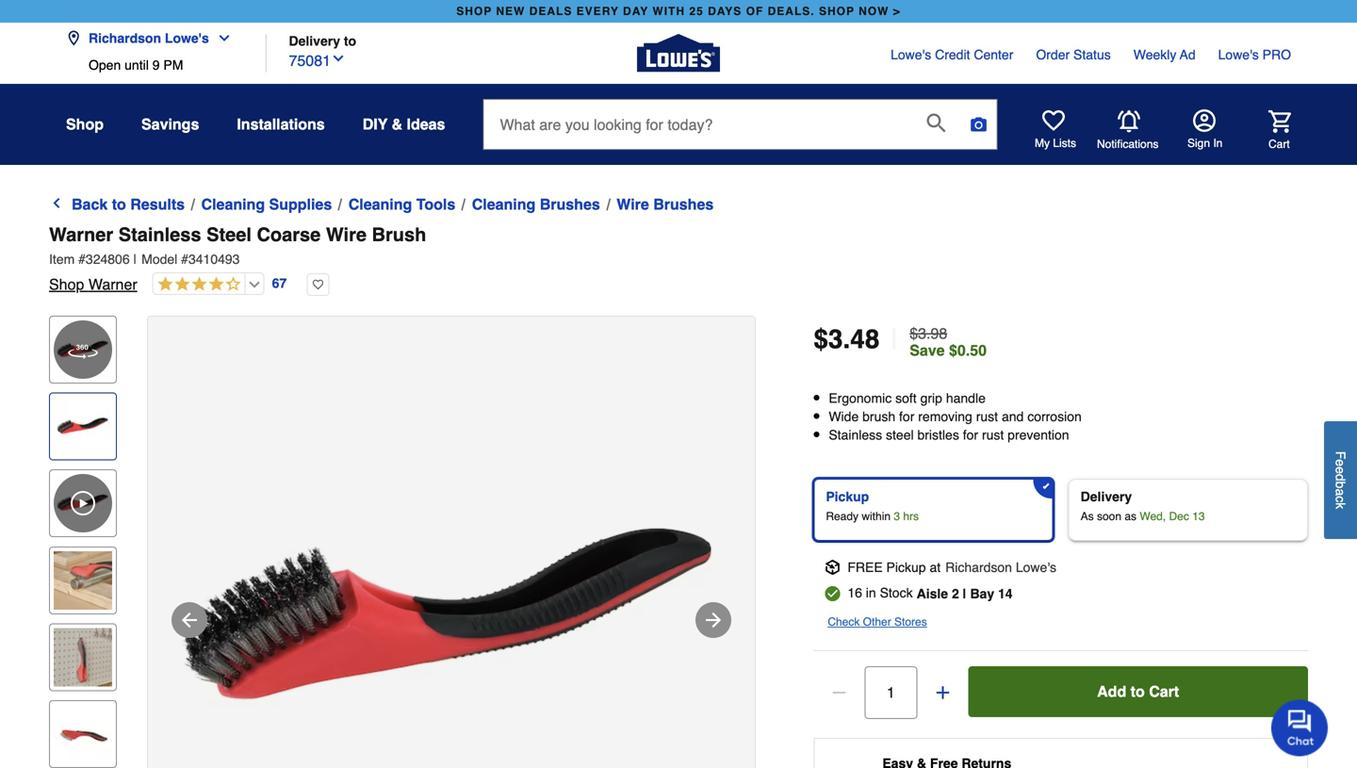 Task type: describe. For each thing, give the bounding box(es) containing it.
shop button
[[66, 107, 104, 141]]

save $0.50
[[910, 342, 987, 359]]

0 horizontal spatial for
[[899, 409, 915, 424]]

open
[[89, 58, 121, 73]]

removing
[[918, 409, 973, 424]]

warner  #3410493 - thumbnail image
[[54, 397, 112, 456]]

free pickup at richardson lowe's
[[848, 560, 1057, 575]]

ideas
[[407, 115, 445, 133]]

installations button
[[237, 107, 325, 141]]

wire inside the warner stainless steel coarse wire brush item # 324806 | model # 3410493
[[326, 224, 367, 246]]

c
[[1333, 496, 1348, 502]]

Stepper number input field with increment and decrement buttons number field
[[865, 666, 917, 719]]

add to cart
[[1097, 683, 1179, 700]]

1 vertical spatial richardson
[[946, 560, 1012, 575]]

1 shop from the left
[[456, 5, 492, 18]]

warner inside the warner stainless steel coarse wire brush item # 324806 | model # 3410493
[[49, 224, 113, 246]]

order status link
[[1036, 45, 1111, 64]]

notifications
[[1097, 137, 1159, 151]]

hrs
[[903, 510, 919, 523]]

days
[[708, 5, 742, 18]]

brushes for wire brushes
[[653, 196, 714, 213]]

stainless inside the warner stainless steel coarse wire brush item # 324806 | model # 3410493
[[119, 224, 201, 246]]

shop for shop
[[66, 115, 104, 133]]

to for delivery
[[344, 33, 356, 49]]

steel
[[207, 224, 252, 246]]

coarse
[[257, 224, 321, 246]]

k
[[1333, 502, 1348, 509]]

status
[[1074, 47, 1111, 62]]

diy & ideas
[[363, 115, 445, 133]]

check other stores
[[828, 615, 927, 629]]

deals
[[529, 5, 573, 18]]

1 horizontal spatial pickup
[[887, 560, 926, 575]]

&
[[392, 115, 403, 133]]

16 in stock aisle 2 | bay 14
[[848, 585, 1013, 601]]

cleaning for cleaning tools
[[349, 196, 412, 213]]

cleaning supplies link
[[201, 193, 332, 216]]

25
[[689, 5, 704, 18]]

warner  #3410493 - thumbnail4 image
[[54, 705, 112, 764]]

warner stainless steel coarse wire brush item # 324806 | model # 3410493
[[49, 224, 426, 267]]

item number 3 2 4 8 0 6 and model number 3 4 1 0 4 9 3 element
[[49, 250, 1308, 269]]

14
[[998, 586, 1013, 601]]

3 inside pickup ready within 3 hrs
[[894, 510, 900, 523]]

my
[[1035, 137, 1050, 150]]

$ 3 . 48
[[814, 324, 880, 354]]

add to cart button
[[968, 666, 1308, 717]]

as
[[1081, 510, 1094, 523]]

bay
[[970, 586, 995, 601]]

lowe's inside button
[[165, 31, 209, 46]]

wed,
[[1140, 510, 1166, 523]]

every
[[577, 5, 619, 18]]

weekly ad link
[[1134, 45, 1196, 64]]

model
[[142, 252, 177, 267]]

and
[[1002, 409, 1024, 424]]

cleaning brushes link
[[472, 193, 600, 216]]

lowe's home improvement lists image
[[1043, 109, 1065, 132]]

of
[[746, 5, 764, 18]]

lowe's pro
[[1218, 47, 1291, 62]]

.
[[843, 324, 851, 354]]

75081
[[289, 52, 331, 69]]

a
[[1333, 488, 1348, 496]]

lowe's home improvement logo image
[[637, 12, 720, 95]]

plus image
[[934, 683, 952, 702]]

cleaning brushes
[[472, 196, 600, 213]]

arrow left image
[[178, 609, 201, 632]]

steel
[[886, 428, 914, 443]]

item
[[49, 252, 75, 267]]

order status
[[1036, 47, 1111, 62]]

installations
[[237, 115, 325, 133]]

warner  #3410493 - thumbnail3 image
[[54, 628, 112, 687]]

weekly
[[1134, 47, 1177, 62]]

chevron down image
[[331, 51, 346, 66]]

stainless inside ergonomic soft grip handle wide brush for removing rust and corrosion stainless steel bristles for rust prevention
[[829, 428, 882, 443]]

0 vertical spatial 3
[[828, 324, 843, 354]]

now
[[859, 5, 889, 18]]

tools
[[416, 196, 456, 213]]

16
[[848, 585, 862, 600]]

324806
[[86, 252, 130, 267]]

f e e d b a c k
[[1333, 451, 1348, 509]]

aisle
[[917, 586, 948, 601]]

heart outline image
[[307, 273, 329, 296]]

other
[[863, 615, 891, 629]]

savings button
[[141, 107, 199, 141]]

d
[[1333, 474, 1348, 481]]

open until 9 pm
[[89, 58, 183, 73]]

my lists link
[[1035, 109, 1077, 151]]

diy & ideas button
[[363, 107, 445, 141]]

check
[[828, 615, 860, 629]]

lowe's credit center
[[891, 47, 1014, 62]]

shop warner
[[49, 276, 137, 293]]

cleaning tools link
[[349, 193, 456, 216]]

lowe's home improvement cart image
[[1269, 110, 1291, 133]]

4.3 stars image
[[153, 276, 241, 294]]

delivery for as
[[1081, 489, 1132, 504]]



Task type: locate. For each thing, give the bounding box(es) containing it.
richardson up bay
[[946, 560, 1012, 575]]

for
[[899, 409, 915, 424], [963, 428, 979, 443]]

results
[[130, 196, 185, 213]]

pickup
[[826, 489, 869, 504], [887, 560, 926, 575]]

until
[[125, 58, 149, 73]]

arrow right image
[[702, 609, 725, 632]]

0 horizontal spatial cart
[[1149, 683, 1179, 700]]

delivery up 75081
[[289, 33, 340, 49]]

pickup up the stock
[[887, 560, 926, 575]]

savings
[[141, 115, 199, 133]]

soon
[[1097, 510, 1122, 523]]

1 horizontal spatial 3
[[894, 510, 900, 523]]

3 left hrs
[[894, 510, 900, 523]]

1 horizontal spatial for
[[963, 428, 979, 443]]

0 vertical spatial shop
[[66, 115, 104, 133]]

0 horizontal spatial to
[[112, 196, 126, 213]]

ad
[[1180, 47, 1196, 62]]

0 vertical spatial stainless
[[119, 224, 201, 246]]

0 vertical spatial wire
[[617, 196, 649, 213]]

1 e from the top
[[1333, 459, 1348, 466]]

b
[[1333, 481, 1348, 488]]

cleaning for cleaning supplies
[[201, 196, 265, 213]]

0 horizontal spatial #
[[78, 252, 86, 267]]

2 vertical spatial |
[[963, 586, 967, 601]]

richardson up open until 9 pm
[[89, 31, 161, 46]]

sign
[[1188, 137, 1210, 150]]

warner  #3410493 - thumbnail2 image
[[54, 551, 112, 610]]

cleaning inside cleaning brushes link
[[472, 196, 536, 213]]

brush
[[372, 224, 426, 246]]

to right back
[[112, 196, 126, 213]]

stainless up model
[[119, 224, 201, 246]]

2 brushes from the left
[[653, 196, 714, 213]]

2 # from the left
[[181, 252, 188, 267]]

e up d
[[1333, 459, 1348, 466]]

1 horizontal spatial delivery
[[1081, 489, 1132, 504]]

lowe's credit center link
[[891, 45, 1014, 64]]

1 vertical spatial pickup
[[887, 560, 926, 575]]

wire up item number 3 2 4 8 0 6 and model number 3 4 1 0 4 9 3 element
[[617, 196, 649, 213]]

0 horizontal spatial stainless
[[119, 224, 201, 246]]

2 shop from the left
[[819, 5, 855, 18]]

0 vertical spatial rust
[[976, 409, 998, 424]]

1 vertical spatial shop
[[49, 276, 84, 293]]

new
[[496, 5, 525, 18]]

shop new deals every day with 25 days of deals. shop now >
[[456, 5, 901, 18]]

wire left brush
[[326, 224, 367, 246]]

pickup up ready
[[826, 489, 869, 504]]

1 horizontal spatial shop
[[819, 5, 855, 18]]

check circle filled image
[[825, 586, 840, 601]]

cart right add at the bottom of page
[[1149, 683, 1179, 700]]

pm
[[163, 58, 183, 73]]

credit
[[935, 47, 970, 62]]

e up b on the right bottom of the page
[[1333, 466, 1348, 474]]

minus image
[[830, 683, 849, 702]]

pickup inside pickup ready within 3 hrs
[[826, 489, 869, 504]]

camera image
[[969, 115, 988, 134]]

shop left now
[[819, 5, 855, 18]]

2 horizontal spatial to
[[1131, 683, 1145, 700]]

shop
[[456, 5, 492, 18], [819, 5, 855, 18]]

# right the item
[[78, 252, 86, 267]]

1 horizontal spatial #
[[181, 252, 188, 267]]

1 vertical spatial delivery
[[1081, 489, 1132, 504]]

0 horizontal spatial |
[[133, 252, 137, 267]]

0 horizontal spatial 3
[[828, 324, 843, 354]]

0 vertical spatial cart
[[1269, 137, 1290, 151]]

rust down and
[[982, 428, 1004, 443]]

3410493
[[188, 252, 240, 267]]

grip
[[921, 391, 943, 406]]

1 brushes from the left
[[540, 196, 600, 213]]

1 vertical spatial 3
[[894, 510, 900, 523]]

delivery inside delivery as soon as wed, dec 13
[[1081, 489, 1132, 504]]

warner up the item
[[49, 224, 113, 246]]

ready
[[826, 510, 859, 523]]

center
[[974, 47, 1014, 62]]

0 horizontal spatial wire
[[326, 224, 367, 246]]

pickup image
[[825, 560, 840, 575]]

13
[[1193, 510, 1205, 523]]

48
[[851, 324, 880, 354]]

1 vertical spatial |
[[891, 323, 899, 355]]

$3.98
[[910, 325, 948, 342]]

lowe's
[[165, 31, 209, 46], [891, 47, 932, 62], [1218, 47, 1259, 62], [1016, 560, 1057, 575]]

| right 48
[[891, 323, 899, 355]]

cleaning up brush
[[349, 196, 412, 213]]

0 horizontal spatial pickup
[[826, 489, 869, 504]]

67
[[272, 276, 287, 291]]

0 vertical spatial delivery
[[289, 33, 340, 49]]

richardson lowe's
[[89, 31, 209, 46]]

cleaning inside "cleaning supplies" 'link'
[[201, 196, 265, 213]]

>
[[893, 5, 901, 18]]

0 vertical spatial to
[[344, 33, 356, 49]]

shop left new
[[456, 5, 492, 18]]

3 cleaning from the left
[[472, 196, 536, 213]]

cleaning inside cleaning tools link
[[349, 196, 412, 213]]

back to results
[[72, 196, 185, 213]]

brushes
[[540, 196, 600, 213], [653, 196, 714, 213]]

to for add
[[1131, 683, 1145, 700]]

stainless down wide
[[829, 428, 882, 443]]

for down soft
[[899, 409, 915, 424]]

1 vertical spatial cart
[[1149, 683, 1179, 700]]

lowe's home improvement notification center image
[[1118, 110, 1141, 133]]

my lists
[[1035, 137, 1077, 150]]

1 horizontal spatial brushes
[[653, 196, 714, 213]]

0 horizontal spatial shop
[[456, 5, 492, 18]]

to for back
[[112, 196, 126, 213]]

0 vertical spatial richardson
[[89, 31, 161, 46]]

2 cleaning from the left
[[349, 196, 412, 213]]

0 vertical spatial for
[[899, 409, 915, 424]]

1 vertical spatial stainless
[[829, 428, 882, 443]]

chevron left image
[[49, 196, 64, 211]]

add
[[1097, 683, 1127, 700]]

1 horizontal spatial to
[[344, 33, 356, 49]]

1 vertical spatial to
[[112, 196, 126, 213]]

1 horizontal spatial |
[[891, 323, 899, 355]]

day
[[623, 5, 649, 18]]

deals.
[[768, 5, 815, 18]]

shop down the item
[[49, 276, 84, 293]]

cleaning supplies
[[201, 196, 332, 213]]

save
[[910, 342, 945, 359]]

1 horizontal spatial cart
[[1269, 137, 1290, 151]]

0 horizontal spatial cleaning
[[201, 196, 265, 213]]

warner  #3410493 image
[[148, 317, 755, 768]]

sign in
[[1188, 137, 1223, 150]]

location image
[[66, 31, 81, 46]]

0 vertical spatial pickup
[[826, 489, 869, 504]]

| left model
[[133, 252, 137, 267]]

back to results link
[[49, 193, 185, 216]]

as
[[1125, 510, 1137, 523]]

lowe's home improvement account image
[[1193, 109, 1216, 132]]

1 # from the left
[[78, 252, 86, 267]]

wire brushes link
[[617, 193, 714, 216]]

brushes for cleaning brushes
[[540, 196, 600, 213]]

shop down open
[[66, 115, 104, 133]]

to inside button
[[1131, 683, 1145, 700]]

cleaning right tools
[[472, 196, 536, 213]]

0 vertical spatial |
[[133, 252, 137, 267]]

chevron down image
[[209, 31, 232, 46]]

wire
[[617, 196, 649, 213], [326, 224, 367, 246]]

at
[[930, 560, 941, 575]]

3 left 48
[[828, 324, 843, 354]]

cleaning
[[201, 196, 265, 213], [349, 196, 412, 213], [472, 196, 536, 213]]

delivery up soon
[[1081, 489, 1132, 504]]

to right add at the bottom of page
[[1131, 683, 1145, 700]]

dec
[[1169, 510, 1189, 523]]

2 horizontal spatial |
[[963, 586, 967, 601]]

2 vertical spatial to
[[1131, 683, 1145, 700]]

rust left and
[[976, 409, 998, 424]]

stores
[[895, 615, 927, 629]]

e
[[1333, 459, 1348, 466], [1333, 466, 1348, 474]]

brush
[[863, 409, 896, 424]]

search image
[[927, 113, 946, 132]]

1 horizontal spatial richardson
[[946, 560, 1012, 575]]

prevention
[[1008, 428, 1069, 443]]

1 vertical spatial wire
[[326, 224, 367, 246]]

1 vertical spatial for
[[963, 428, 979, 443]]

back
[[72, 196, 108, 213]]

1 horizontal spatial wire
[[617, 196, 649, 213]]

rust
[[976, 409, 998, 424], [982, 428, 1004, 443]]

shop for shop warner
[[49, 276, 84, 293]]

0 vertical spatial warner
[[49, 224, 113, 246]]

3
[[828, 324, 843, 354], [894, 510, 900, 523]]

None search field
[[483, 99, 998, 165]]

| inside the warner stainless steel coarse wire brush item # 324806 | model # 3410493
[[133, 252, 137, 267]]

cart button
[[1242, 110, 1291, 152]]

Search Query text field
[[484, 100, 912, 149]]

| right 2
[[963, 586, 967, 601]]

0 horizontal spatial brushes
[[540, 196, 600, 213]]

chat invite button image
[[1272, 699, 1329, 756]]

2 horizontal spatial cleaning
[[472, 196, 536, 213]]

diy
[[363, 115, 388, 133]]

bristles
[[918, 428, 959, 443]]

|
[[133, 252, 137, 267], [891, 323, 899, 355], [963, 586, 967, 601]]

corrosion
[[1028, 409, 1082, 424]]

ergonomic
[[829, 391, 892, 406]]

richardson inside richardson lowe's button
[[89, 31, 161, 46]]

1 vertical spatial rust
[[982, 428, 1004, 443]]

0 horizontal spatial delivery
[[289, 33, 340, 49]]

option group containing pickup
[[806, 471, 1316, 548]]

stainless
[[119, 224, 201, 246], [829, 428, 882, 443]]

pickup ready within 3 hrs
[[826, 489, 919, 523]]

$0.50
[[949, 342, 987, 359]]

1 vertical spatial warner
[[88, 276, 137, 293]]

cleaning for cleaning brushes
[[472, 196, 536, 213]]

shop new deals every day with 25 days of deals. shop now > link
[[453, 0, 905, 23]]

f
[[1333, 451, 1348, 459]]

cleaning up steel
[[201, 196, 265, 213]]

sign in button
[[1188, 109, 1223, 151]]

cart
[[1269, 137, 1290, 151], [1149, 683, 1179, 700]]

2 e from the top
[[1333, 466, 1348, 474]]

cart down lowe's home improvement cart "image"
[[1269, 137, 1290, 151]]

to up chevron down icon at the top of page
[[344, 33, 356, 49]]

wire brushes
[[617, 196, 714, 213]]

delivery for to
[[289, 33, 340, 49]]

# right model
[[181, 252, 188, 267]]

1 horizontal spatial stainless
[[829, 428, 882, 443]]

handle
[[946, 391, 986, 406]]

warner down 324806 at top
[[88, 276, 137, 293]]

ergonomic soft grip handle wide brush for removing rust and corrosion stainless steel bristles for rust prevention
[[829, 391, 1082, 443]]

pro
[[1263, 47, 1291, 62]]

0 horizontal spatial richardson
[[89, 31, 161, 46]]

delivery to
[[289, 33, 356, 49]]

$
[[814, 324, 828, 354]]

cleaning tools
[[349, 196, 456, 213]]

1 horizontal spatial cleaning
[[349, 196, 412, 213]]

| inside the 16 in stock aisle 2 | bay 14
[[963, 586, 967, 601]]

#
[[78, 252, 86, 267], [181, 252, 188, 267]]

1 cleaning from the left
[[201, 196, 265, 213]]

for down removing
[[963, 428, 979, 443]]

option group
[[806, 471, 1316, 548]]



Task type: vqa. For each thing, say whether or not it's contained in the screenshot.
Wire inside the 'link'
yes



